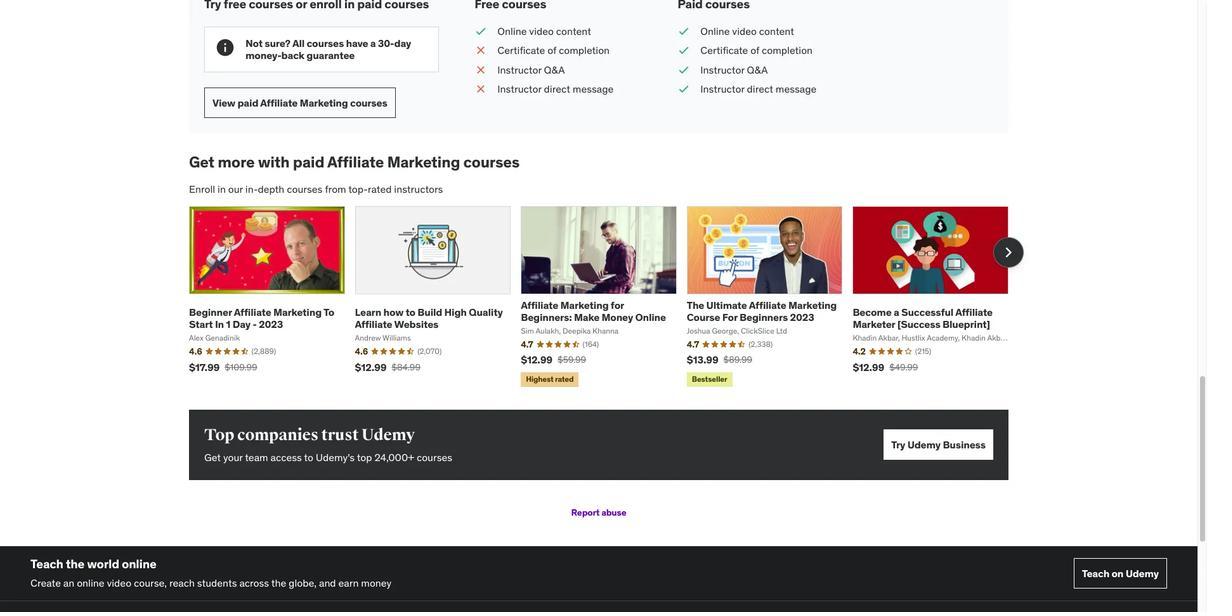 Task type: describe. For each thing, give the bounding box(es) containing it.
teach on udemy
[[1082, 567, 1159, 580]]

top companies trust udemy
[[204, 425, 415, 445]]

teach for the
[[30, 556, 63, 571]]

2 instructor q&a from the left
[[700, 63, 768, 76]]

view
[[212, 96, 235, 109]]

marketing inside affiliate marketing for beginners: make money online
[[560, 298, 609, 311]]

to
[[323, 306, 334, 318]]

2 q&a from the left
[[747, 63, 768, 76]]

quality
[[469, 306, 503, 318]]

become a successful affiliate marketer [success blueprint] link
[[853, 306, 993, 330]]

1 horizontal spatial paid
[[293, 152, 324, 172]]

reach
[[169, 577, 195, 590]]

sure?
[[265, 37, 290, 49]]

money
[[361, 577, 391, 590]]

udemy inside try udemy business link
[[907, 438, 941, 451]]

1 instructor q&a from the left
[[498, 63, 565, 76]]

2023 inside beginner affiliate marketing to start in 1 day - 2023
[[259, 318, 283, 330]]

learn
[[355, 306, 381, 318]]

get your team access to udemy's top 24,000+ courses
[[204, 451, 452, 464]]

1 horizontal spatial video
[[529, 25, 554, 37]]

money-
[[245, 49, 281, 62]]

business
[[943, 438, 986, 451]]

30-
[[378, 37, 394, 49]]

top
[[204, 425, 234, 445]]

with
[[258, 152, 290, 172]]

1 completion from the left
[[559, 44, 610, 57]]

companies
[[237, 425, 318, 445]]

0 horizontal spatial to
[[304, 451, 313, 464]]

0 vertical spatial the
[[66, 556, 84, 571]]

2 of from the left
[[751, 44, 759, 57]]

rated
[[368, 183, 392, 195]]

websites
[[394, 318, 438, 330]]

0 horizontal spatial online
[[498, 25, 527, 37]]

not sure? all courses have a 30-day money-back guarantee
[[245, 37, 411, 62]]

2 direct from the left
[[747, 82, 773, 95]]

how
[[383, 306, 403, 318]]

guarantee
[[307, 49, 355, 62]]

affiliate marketing for beginners: make money online link
[[521, 298, 666, 323]]

get for get more with paid affiliate marketing courses
[[189, 152, 214, 172]]

marketing inside the ultimate affiliate marketing course for beginners 2023
[[788, 298, 837, 311]]

day
[[394, 37, 411, 49]]

from
[[325, 183, 346, 195]]

money
[[602, 311, 633, 323]]

a inside the not sure? all courses have a 30-day money-back guarantee
[[370, 37, 376, 49]]

course,
[[134, 577, 167, 590]]

1 message from the left
[[573, 82, 614, 95]]

marketing inside beginner affiliate marketing to start in 1 day - 2023
[[273, 306, 322, 318]]

1
[[226, 318, 230, 330]]

enroll
[[189, 183, 215, 195]]

become a successful affiliate marketer [success blueprint]
[[853, 306, 993, 330]]

teach the world online create an online video course, reach students across the globe, and earn money
[[30, 556, 391, 590]]

not
[[245, 37, 263, 49]]

in
[[215, 318, 224, 330]]

blueprint]
[[943, 318, 990, 330]]

courses inside the not sure? all courses have a 30-day money-back guarantee
[[307, 37, 344, 49]]

2 message from the left
[[776, 82, 817, 95]]

ultimate
[[706, 298, 747, 311]]

more
[[218, 152, 255, 172]]

2 instructor direct message from the left
[[700, 82, 817, 95]]

the
[[687, 298, 704, 311]]

teach for on
[[1082, 567, 1109, 580]]

an
[[63, 577, 74, 590]]

affiliate marketing for beginners: make money online
[[521, 298, 666, 323]]

in
[[218, 183, 226, 195]]

report
[[571, 507, 600, 518]]

try
[[891, 438, 905, 451]]

get for get your team access to udemy's top 24,000+ courses
[[204, 451, 221, 464]]

beginners:
[[521, 311, 572, 323]]

a inside become a successful affiliate marketer [success blueprint]
[[894, 306, 899, 318]]

1 of from the left
[[548, 44, 556, 57]]

on
[[1112, 567, 1123, 580]]

top-
[[348, 183, 368, 195]]

[success
[[897, 318, 940, 330]]

2023 inside the ultimate affiliate marketing course for beginners 2023
[[790, 311, 814, 323]]

create
[[30, 577, 61, 590]]

view paid affiliate marketing courses
[[212, 96, 387, 109]]

back
[[281, 49, 304, 62]]

learn how to build high quality affiliate websites link
[[355, 306, 503, 330]]

students
[[197, 577, 237, 590]]

affiliate down back
[[260, 96, 298, 109]]

build
[[418, 306, 442, 318]]



Task type: locate. For each thing, give the bounding box(es) containing it.
the ultimate affiliate marketing course for beginners 2023
[[687, 298, 837, 323]]

1 horizontal spatial completion
[[762, 44, 813, 57]]

1 horizontal spatial q&a
[[747, 63, 768, 76]]

0 horizontal spatial video
[[107, 577, 131, 590]]

0 horizontal spatial direct
[[544, 82, 570, 95]]

0 horizontal spatial teach
[[30, 556, 63, 571]]

to right how
[[406, 306, 415, 318]]

the
[[66, 556, 84, 571], [271, 577, 286, 590]]

1 horizontal spatial instructor direct message
[[700, 82, 817, 95]]

get more with paid affiliate marketing courses
[[189, 152, 520, 172]]

udemy right try
[[907, 438, 941, 451]]

to right the access
[[304, 451, 313, 464]]

udemy up 24,000+
[[362, 425, 415, 445]]

to
[[406, 306, 415, 318], [304, 451, 313, 464]]

paid up the enroll in our in-depth courses from top-rated instructors on the left top of the page
[[293, 152, 324, 172]]

all
[[292, 37, 305, 49]]

earn
[[338, 577, 359, 590]]

1 horizontal spatial certificate
[[700, 44, 748, 57]]

0 horizontal spatial online
[[77, 577, 104, 590]]

start
[[189, 318, 213, 330]]

1 horizontal spatial message
[[776, 82, 817, 95]]

online up course,
[[122, 556, 156, 571]]

small image
[[475, 24, 487, 38], [678, 24, 690, 38], [678, 43, 690, 57], [475, 63, 487, 77], [678, 63, 690, 77]]

paid right "view"
[[237, 96, 258, 109]]

1 certificate of completion from the left
[[498, 44, 610, 57]]

1 direct from the left
[[544, 82, 570, 95]]

affiliate
[[260, 96, 298, 109], [327, 152, 384, 172], [521, 298, 558, 311], [749, 298, 786, 311], [234, 306, 271, 318], [955, 306, 993, 318], [355, 318, 392, 330]]

and
[[319, 577, 336, 590]]

day
[[233, 318, 251, 330]]

make
[[574, 311, 600, 323]]

1 content from the left
[[556, 25, 591, 37]]

1 horizontal spatial direct
[[747, 82, 773, 95]]

affiliate inside affiliate marketing for beginners: make money online
[[521, 298, 558, 311]]

the up an
[[66, 556, 84, 571]]

2023 right beginners
[[790, 311, 814, 323]]

high
[[444, 306, 467, 318]]

marketer
[[853, 318, 895, 330]]

1 vertical spatial to
[[304, 451, 313, 464]]

in-
[[245, 183, 258, 195]]

learn how to build high quality affiliate websites
[[355, 306, 503, 330]]

0 horizontal spatial udemy
[[362, 425, 415, 445]]

for
[[722, 311, 737, 323]]

1 horizontal spatial teach
[[1082, 567, 1109, 580]]

1 instructor direct message from the left
[[498, 82, 614, 95]]

depth
[[258, 183, 284, 195]]

video inside "teach the world online create an online video course, reach students across the globe, and earn money"
[[107, 577, 131, 590]]

completion
[[559, 44, 610, 57], [762, 44, 813, 57]]

1 q&a from the left
[[544, 63, 565, 76]]

message
[[573, 82, 614, 95], [776, 82, 817, 95]]

become
[[853, 306, 892, 318]]

direct
[[544, 82, 570, 95], [747, 82, 773, 95]]

1 vertical spatial the
[[271, 577, 286, 590]]

1 horizontal spatial online
[[635, 311, 666, 323]]

enroll in our in-depth courses from top-rated instructors
[[189, 183, 443, 195]]

affiliate right 1
[[234, 306, 271, 318]]

marketing left for
[[560, 298, 609, 311]]

affiliate left websites
[[355, 318, 392, 330]]

online
[[122, 556, 156, 571], [77, 577, 104, 590]]

0 vertical spatial online
[[122, 556, 156, 571]]

udemy right on at the right bottom of the page
[[1126, 567, 1159, 580]]

affiliate inside beginner affiliate marketing to start in 1 day - 2023
[[234, 306, 271, 318]]

affiliate up top-
[[327, 152, 384, 172]]

0 horizontal spatial content
[[556, 25, 591, 37]]

0 horizontal spatial of
[[548, 44, 556, 57]]

2 certificate from the left
[[700, 44, 748, 57]]

marketing up instructors
[[387, 152, 460, 172]]

content
[[556, 25, 591, 37], [759, 25, 794, 37]]

abuse
[[601, 507, 626, 518]]

instructor
[[498, 63, 542, 76], [700, 63, 744, 76], [498, 82, 542, 95], [700, 82, 744, 95]]

teach up create
[[30, 556, 63, 571]]

udemy
[[362, 425, 415, 445], [907, 438, 941, 451], [1126, 567, 1159, 580]]

teach inside "teach the world online create an online video course, reach students across the globe, and earn money"
[[30, 556, 63, 571]]

get left "your"
[[204, 451, 221, 464]]

2 completion from the left
[[762, 44, 813, 57]]

2 horizontal spatial udemy
[[1126, 567, 1159, 580]]

report abuse button
[[189, 500, 1009, 526]]

a left 30-
[[370, 37, 376, 49]]

affiliate inside become a successful affiliate marketer [success blueprint]
[[955, 306, 993, 318]]

2 horizontal spatial online
[[700, 25, 730, 37]]

beginner
[[189, 306, 232, 318]]

teach
[[30, 556, 63, 571], [1082, 567, 1109, 580]]

1 horizontal spatial 2023
[[790, 311, 814, 323]]

0 vertical spatial get
[[189, 152, 214, 172]]

affiliate right for
[[749, 298, 786, 311]]

get
[[189, 152, 214, 172], [204, 451, 221, 464]]

0 horizontal spatial a
[[370, 37, 376, 49]]

course
[[687, 311, 720, 323]]

0 horizontal spatial instructor q&a
[[498, 63, 565, 76]]

marketing right beginners
[[788, 298, 837, 311]]

0 vertical spatial a
[[370, 37, 376, 49]]

to inside the learn how to build high quality affiliate websites
[[406, 306, 415, 318]]

online
[[498, 25, 527, 37], [700, 25, 730, 37], [635, 311, 666, 323]]

affiliate inside the learn how to build high quality affiliate websites
[[355, 318, 392, 330]]

have
[[346, 37, 368, 49]]

for
[[611, 298, 624, 311]]

beginners
[[740, 311, 788, 323]]

2 horizontal spatial video
[[732, 25, 757, 37]]

view paid affiliate marketing courses link
[[204, 88, 396, 118]]

beginner affiliate marketing to start in 1 day - 2023
[[189, 306, 334, 330]]

try udemy business
[[891, 438, 986, 451]]

your
[[223, 451, 243, 464]]

q&a
[[544, 63, 565, 76], [747, 63, 768, 76]]

top
[[357, 451, 372, 464]]

affiliate right successful
[[955, 306, 993, 318]]

0 horizontal spatial message
[[573, 82, 614, 95]]

a
[[370, 37, 376, 49], [894, 306, 899, 318]]

1 horizontal spatial online video content
[[700, 25, 794, 37]]

across
[[239, 577, 269, 590]]

carousel element
[[189, 206, 1024, 389]]

1 vertical spatial paid
[[293, 152, 324, 172]]

our
[[228, 183, 243, 195]]

beginner affiliate marketing to start in 1 day - 2023 link
[[189, 306, 334, 330]]

access
[[271, 451, 302, 464]]

1 horizontal spatial of
[[751, 44, 759, 57]]

0 horizontal spatial completion
[[559, 44, 610, 57]]

1 horizontal spatial a
[[894, 306, 899, 318]]

of
[[548, 44, 556, 57], [751, 44, 759, 57]]

24,000+
[[374, 451, 414, 464]]

online right an
[[77, 577, 104, 590]]

certificate of completion
[[498, 44, 610, 57], [700, 44, 813, 57]]

trust
[[321, 425, 359, 445]]

world
[[87, 556, 119, 571]]

1 certificate from the left
[[498, 44, 545, 57]]

2023
[[790, 311, 814, 323], [259, 318, 283, 330]]

successful
[[901, 306, 953, 318]]

certificate
[[498, 44, 545, 57], [700, 44, 748, 57]]

teach on udemy link
[[1074, 558, 1167, 589]]

0 horizontal spatial instructor direct message
[[498, 82, 614, 95]]

try udemy business link
[[884, 430, 993, 460]]

report abuse
[[571, 507, 626, 518]]

the left globe,
[[271, 577, 286, 590]]

0 horizontal spatial the
[[66, 556, 84, 571]]

1 online video content from the left
[[498, 25, 591, 37]]

1 vertical spatial get
[[204, 451, 221, 464]]

1 horizontal spatial certificate of completion
[[700, 44, 813, 57]]

teach left on at the right bottom of the page
[[1082, 567, 1109, 580]]

team
[[245, 451, 268, 464]]

the ultimate affiliate marketing course for beginners 2023 link
[[687, 298, 837, 323]]

online inside affiliate marketing for beginners: make money online
[[635, 311, 666, 323]]

2 online video content from the left
[[700, 25, 794, 37]]

affiliate inside the ultimate affiliate marketing course for beginners 2023
[[749, 298, 786, 311]]

instructors
[[394, 183, 443, 195]]

marketing left "to"
[[273, 306, 322, 318]]

udemy's
[[316, 451, 355, 464]]

0 horizontal spatial paid
[[237, 96, 258, 109]]

small image
[[475, 43, 487, 57], [475, 82, 487, 96], [678, 82, 690, 96]]

next image
[[998, 242, 1019, 262]]

1 horizontal spatial udemy
[[907, 438, 941, 451]]

1 horizontal spatial online
[[122, 556, 156, 571]]

0 horizontal spatial 2023
[[259, 318, 283, 330]]

2 content from the left
[[759, 25, 794, 37]]

get up the enroll
[[189, 152, 214, 172]]

paid
[[237, 96, 258, 109], [293, 152, 324, 172]]

1 vertical spatial online
[[77, 577, 104, 590]]

marketing down guarantee
[[300, 96, 348, 109]]

1 horizontal spatial content
[[759, 25, 794, 37]]

globe,
[[289, 577, 317, 590]]

0 vertical spatial paid
[[237, 96, 258, 109]]

courses
[[307, 37, 344, 49], [350, 96, 387, 109], [463, 152, 520, 172], [287, 183, 322, 195], [417, 451, 452, 464]]

2023 right -
[[259, 318, 283, 330]]

0 horizontal spatial certificate of completion
[[498, 44, 610, 57]]

0 horizontal spatial online video content
[[498, 25, 591, 37]]

udemy inside teach on udemy link
[[1126, 567, 1159, 580]]

instructor q&a
[[498, 63, 565, 76], [700, 63, 768, 76]]

video
[[529, 25, 554, 37], [732, 25, 757, 37], [107, 577, 131, 590]]

0 horizontal spatial q&a
[[544, 63, 565, 76]]

affiliate left make
[[521, 298, 558, 311]]

1 vertical spatial a
[[894, 306, 899, 318]]

1 horizontal spatial instructor q&a
[[700, 63, 768, 76]]

a right become
[[894, 306, 899, 318]]

1 horizontal spatial to
[[406, 306, 415, 318]]

0 vertical spatial to
[[406, 306, 415, 318]]

0 horizontal spatial certificate
[[498, 44, 545, 57]]

2 certificate of completion from the left
[[700, 44, 813, 57]]

-
[[253, 318, 257, 330]]

1 horizontal spatial the
[[271, 577, 286, 590]]



Task type: vqa. For each thing, say whether or not it's contained in the screenshot.
the right message
yes



